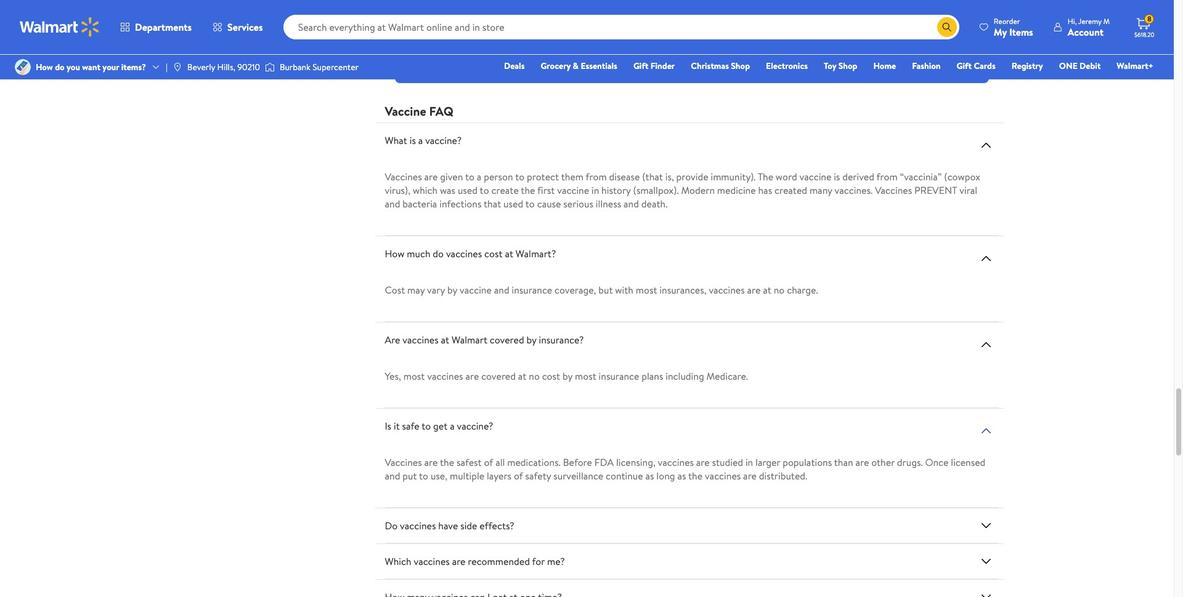 Task type: locate. For each thing, give the bounding box(es) containing it.
vaccines left larger
[[705, 470, 741, 483]]

1 vertical spatial a
[[477, 170, 482, 184]]

1 vertical spatial cost
[[542, 370, 560, 383]]

safety
[[525, 470, 551, 483]]

hi,
[[1068, 16, 1077, 26]]

1 vertical spatial is
[[834, 170, 840, 184]]

reorder
[[994, 16, 1020, 26]]

are left "given"
[[424, 170, 438, 184]]

licensing,
[[616, 456, 656, 470]]

are
[[385, 333, 400, 347]]

1 horizontal spatial from
[[877, 170, 898, 184]]

1 horizontal spatial is
[[834, 170, 840, 184]]

before
[[563, 456, 592, 470]]

all
[[496, 456, 505, 470]]

insurance
[[512, 284, 552, 297], [599, 370, 639, 383]]

what
[[385, 134, 407, 147]]

no left charge.
[[774, 284, 785, 297]]

vaccines for vaccines are given to a person to protect them from disease (that is, provide immunity). the word vaccine is derived from "vaccinia" (cowpox virus), which was used to create the first vaccine in history (smallpox). modern medicine has created many vaccines. vaccines prevent viral and bacteria infections that used to cause serious illness and death.
[[385, 170, 422, 184]]

do vaccines have side effects? image
[[979, 519, 994, 534]]

the inside vaccines are given to a person to protect them from disease (that is, provide immunity). the word vaccine is derived from "vaccinia" (cowpox virus), which was used to create the first vaccine in history (smallpox). modern medicine has created many vaccines. vaccines prevent viral and bacteria infections that used to cause serious illness and death.
[[521, 184, 535, 197]]

of right types
[[782, 14, 800, 41]]

vaccine down how much do vaccines cost at walmart?
[[460, 284, 492, 297]]

hi, jeremy m account
[[1068, 16, 1110, 39]]

fda
[[595, 456, 614, 470]]

a
[[418, 134, 423, 147], [477, 170, 482, 184], [450, 420, 455, 433]]

1 shop from the left
[[731, 60, 750, 72]]

 image left you
[[15, 59, 31, 75]]

as left long
[[646, 470, 654, 483]]

services
[[227, 20, 263, 34]]

vaccines inside "hpv vaccines prevent 6 types of cancer learn more"
[[566, 14, 638, 41]]

by left insurance?
[[527, 333, 537, 347]]

most right "with" on the top right of page
[[636, 284, 657, 297]]

items?
[[121, 61, 146, 73]]

gift left "cards"
[[957, 60, 972, 72]]

0 horizontal spatial most
[[403, 370, 425, 383]]

0 vertical spatial by
[[447, 284, 457, 297]]

0 horizontal spatial cost
[[484, 247, 503, 261]]

at left charge.
[[763, 284, 772, 297]]

gift
[[633, 60, 649, 72], [957, 60, 972, 72]]

you
[[67, 61, 80, 73]]

home link
[[868, 59, 902, 73]]

0 vertical spatial vaccine?
[[425, 134, 462, 147]]

covered down are vaccines at walmart covered by insurance?
[[481, 370, 516, 383]]

vaccines up bacteria
[[385, 170, 422, 184]]

how left you
[[36, 61, 53, 73]]

1 horizontal spatial shop
[[839, 60, 858, 72]]

0 horizontal spatial shop
[[731, 60, 750, 72]]

the right long
[[688, 470, 703, 483]]

supercenter
[[313, 61, 359, 73]]

shop right toy
[[839, 60, 858, 72]]

vaccines are the safest of all medications. before fda licensing, vaccines are studied in larger populations than are other drugs. once licensed and put to use, multiple layers of safety surveillance continue as long as the vaccines are distributed.
[[385, 456, 986, 483]]

grocery & essentials link
[[535, 59, 623, 73]]

gift finder
[[633, 60, 675, 72]]

insurance left "plans"
[[599, 370, 639, 383]]

0 horizontal spatial as
[[646, 470, 654, 483]]

the left the safest
[[440, 456, 454, 470]]

0 horizontal spatial in
[[592, 184, 599, 197]]

0 vertical spatial cost
[[484, 247, 503, 261]]

jeremy
[[1078, 16, 1102, 26]]

electronics link
[[761, 59, 814, 73]]

at
[[505, 247, 513, 261], [763, 284, 772, 297], [441, 333, 449, 347], [518, 370, 527, 383]]

most
[[636, 284, 657, 297], [403, 370, 425, 383], [575, 370, 596, 383]]

and left put at the left of the page
[[385, 470, 400, 483]]

what is a vaccine? image
[[979, 138, 994, 153]]

from right them
[[586, 170, 607, 184]]

to
[[465, 170, 475, 184], [515, 170, 525, 184], [480, 184, 489, 197], [526, 197, 535, 211], [422, 420, 431, 433], [419, 470, 428, 483]]

1 horizontal spatial as
[[678, 470, 686, 483]]

1 horizontal spatial a
[[450, 420, 455, 433]]

0 horizontal spatial the
[[440, 456, 454, 470]]

side
[[460, 520, 477, 533]]

one debit
[[1059, 60, 1101, 72]]

insurance?
[[539, 333, 584, 347]]

are
[[424, 170, 438, 184], [747, 284, 761, 297], [466, 370, 479, 383], [424, 456, 438, 470], [696, 456, 710, 470], [856, 456, 869, 470], [743, 470, 757, 483], [452, 555, 466, 569]]

0 vertical spatial insurance
[[512, 284, 552, 297]]

gift cards
[[957, 60, 996, 72]]

gift left 'finder'
[[633, 60, 649, 72]]

of left all
[[484, 456, 493, 470]]

0 horizontal spatial do
[[55, 61, 65, 73]]

0 horizontal spatial from
[[586, 170, 607, 184]]

are left studied
[[696, 456, 710, 470]]

are right put at the left of the page
[[424, 456, 438, 470]]

1 vertical spatial covered
[[481, 370, 516, 383]]

from right derived
[[877, 170, 898, 184]]

and inside vaccines are the safest of all medications. before fda licensing, vaccines are studied in larger populations than are other drugs. once licensed and put to use, multiple layers of safety surveillance continue as long as the vaccines are distributed.
[[385, 470, 400, 483]]

0 vertical spatial a
[[418, 134, 423, 147]]

1 horizontal spatial the
[[521, 184, 535, 197]]

finder
[[651, 60, 675, 72]]

the
[[758, 170, 773, 184]]

how left much
[[385, 247, 405, 261]]

them
[[561, 170, 584, 184]]

covered
[[490, 333, 524, 347], [481, 370, 516, 383]]

do right much
[[433, 247, 444, 261]]

1 horizontal spatial of
[[514, 470, 523, 483]]

1 horizontal spatial insurance
[[599, 370, 639, 383]]

1 horizontal spatial vaccine
[[557, 184, 589, 197]]

vaccine?
[[425, 134, 462, 147], [457, 420, 493, 433]]

a right get
[[450, 420, 455, 433]]

2 vertical spatial by
[[563, 370, 573, 383]]

of right layers
[[514, 470, 523, 483]]

1 gift from the left
[[633, 60, 649, 72]]

in inside vaccines are the safest of all medications. before fda licensing, vaccines are studied in larger populations than are other drugs. once licensed and put to use, multiple layers of safety surveillance continue as long as the vaccines are distributed.
[[746, 456, 753, 470]]

once
[[925, 456, 949, 470]]

was
[[440, 184, 455, 197]]

vaccines right do
[[400, 520, 436, 533]]

is it safe to get a vaccine? image
[[979, 424, 994, 439]]

vaccines up essentials
[[566, 14, 638, 41]]

most right yes,
[[403, 370, 425, 383]]

first
[[537, 184, 555, 197]]

the left 'first'
[[521, 184, 535, 197]]

covered right walmart
[[490, 333, 524, 347]]

vaccines.
[[835, 184, 873, 197]]

1 horizontal spatial  image
[[265, 61, 275, 73]]

fashion
[[912, 60, 941, 72]]

are right than
[[856, 456, 869, 470]]

create
[[491, 184, 519, 197]]

2 from from the left
[[877, 170, 898, 184]]

how much do vaccines cost at walmart? image
[[979, 252, 994, 266]]

1 vertical spatial do
[[433, 247, 444, 261]]

0 vertical spatial in
[[592, 184, 599, 197]]

at down are vaccines at walmart covered by insurance?
[[518, 370, 527, 383]]

covered for walmart
[[490, 333, 524, 347]]

in left larger
[[746, 456, 753, 470]]

used right was
[[458, 184, 478, 197]]

do
[[55, 61, 65, 73], [433, 247, 444, 261]]

vaccine? right get
[[457, 420, 493, 433]]

vaccines inside vaccines are the safest of all medications. before fda licensing, vaccines are studied in larger populations than are other drugs. once licensed and put to use, multiple layers of safety surveillance continue as long as the vaccines are distributed.
[[385, 456, 422, 470]]

0 vertical spatial how
[[36, 61, 53, 73]]

to left create
[[480, 184, 489, 197]]

most down insurance?
[[575, 370, 596, 383]]

(smallpox).
[[633, 184, 679, 197]]

0 horizontal spatial by
[[447, 284, 457, 297]]

1 vertical spatial how
[[385, 247, 405, 261]]

burbank
[[280, 61, 311, 73]]

1 vertical spatial in
[[746, 456, 753, 470]]

0 horizontal spatial how
[[36, 61, 53, 73]]

by right vary
[[447, 284, 457, 297]]

vaccine? down faq
[[425, 134, 462, 147]]

are left charge.
[[747, 284, 761, 297]]

is right many
[[834, 170, 840, 184]]

cost left walmart?
[[484, 247, 503, 261]]

2 horizontal spatial a
[[477, 170, 482, 184]]

0 vertical spatial no
[[774, 284, 785, 297]]

has
[[758, 184, 772, 197]]

vaccine right 'first'
[[557, 184, 589, 197]]

to left get
[[422, 420, 431, 433]]

0 horizontal spatial used
[[458, 184, 478, 197]]

a left person
[[477, 170, 482, 184]]

2 gift from the left
[[957, 60, 972, 72]]

at left walmart?
[[505, 247, 513, 261]]

and down how much do vaccines cost at walmart?
[[494, 284, 509, 297]]

one debit link
[[1054, 59, 1106, 73]]

essentials
[[581, 60, 617, 72]]

is it safe to get a vaccine?
[[385, 420, 493, 433]]

to right put at the left of the page
[[419, 470, 428, 483]]

as right long
[[678, 470, 686, 483]]

1 vertical spatial no
[[529, 370, 540, 383]]

0 horizontal spatial  image
[[15, 59, 31, 75]]

shop right christmas
[[731, 60, 750, 72]]

1 horizontal spatial do
[[433, 247, 444, 261]]

burbank supercenter
[[280, 61, 359, 73]]

(that
[[642, 170, 663, 184]]

beverly hills, 90210
[[187, 61, 260, 73]]

0 horizontal spatial is
[[410, 134, 416, 147]]

by
[[447, 284, 457, 297], [527, 333, 537, 347], [563, 370, 573, 383]]

no down insurance?
[[529, 370, 540, 383]]

how many vaccines can i get at one time? image
[[979, 590, 994, 598]]

 image
[[15, 59, 31, 75], [265, 61, 275, 73]]

2 horizontal spatial of
[[782, 14, 800, 41]]

1 vertical spatial vaccine?
[[457, 420, 493, 433]]

how
[[36, 61, 53, 73], [385, 247, 405, 261]]

vaccines right much
[[446, 247, 482, 261]]

walmart+
[[1117, 60, 1154, 72]]

1 horizontal spatial no
[[774, 284, 785, 297]]

0 vertical spatial is
[[410, 134, 416, 147]]

prevent
[[915, 184, 957, 197]]

by down insurance?
[[563, 370, 573, 383]]

that
[[484, 197, 501, 211]]

1 horizontal spatial by
[[527, 333, 537, 347]]

to right "given"
[[465, 170, 475, 184]]

2 shop from the left
[[839, 60, 858, 72]]

vaccine right the word at the top right
[[800, 170, 832, 184]]

1 horizontal spatial cost
[[542, 370, 560, 383]]

in left history
[[592, 184, 599, 197]]

safe
[[402, 420, 419, 433]]

beverly
[[187, 61, 215, 73]]

deals
[[504, 60, 525, 72]]

yes,
[[385, 370, 401, 383]]

and
[[385, 197, 400, 211], [624, 197, 639, 211], [494, 284, 509, 297], [385, 470, 400, 483]]

which
[[413, 184, 438, 197]]

1 horizontal spatial how
[[385, 247, 405, 261]]

the
[[521, 184, 535, 197], [440, 456, 454, 470], [688, 470, 703, 483]]

insurance down walmart?
[[512, 284, 552, 297]]

protect
[[527, 170, 559, 184]]

are vaccines at walmart covered by insurance?
[[385, 333, 584, 347]]

vaccines down "it"
[[385, 456, 422, 470]]

2 horizontal spatial by
[[563, 370, 573, 383]]

cancer
[[805, 14, 862, 41]]

a right what
[[418, 134, 423, 147]]

0 vertical spatial covered
[[490, 333, 524, 347]]

gift finder link
[[628, 59, 681, 73]]

0 horizontal spatial gift
[[633, 60, 649, 72]]

do left you
[[55, 61, 65, 73]]

1 horizontal spatial most
[[575, 370, 596, 383]]

search icon image
[[942, 22, 952, 32]]

 image right 90210
[[265, 61, 275, 73]]

is right what
[[410, 134, 416, 147]]

shop
[[731, 60, 750, 72], [839, 60, 858, 72]]

provide
[[676, 170, 709, 184]]

to right person
[[515, 170, 525, 184]]

1 horizontal spatial gift
[[957, 60, 972, 72]]

vaccines down walmart
[[427, 370, 463, 383]]

cost down insurance?
[[542, 370, 560, 383]]

vaccines right the insurances,
[[709, 284, 745, 297]]

account
[[1068, 25, 1104, 39]]

1 horizontal spatial in
[[746, 456, 753, 470]]

 image
[[172, 62, 182, 72]]

used right that
[[504, 197, 523, 211]]



Task type: describe. For each thing, give the bounding box(es) containing it.
viral
[[960, 184, 978, 197]]

at left walmart
[[441, 333, 449, 347]]

grocery
[[541, 60, 571, 72]]

may
[[407, 284, 425, 297]]

vaccines for vaccines are the safest of all medications. before fda licensing, vaccines are studied in larger populations than are other drugs. once licensed and put to use, multiple layers of safety surveillance continue as long as the vaccines are distributed.
[[385, 456, 422, 470]]

vary
[[427, 284, 445, 297]]

90210
[[237, 61, 260, 73]]

2 horizontal spatial most
[[636, 284, 657, 297]]

illness
[[596, 197, 621, 211]]

are vaccines at walmart covered by insurance? image
[[979, 338, 994, 353]]

licensed
[[951, 456, 986, 470]]

learn
[[664, 46, 691, 61]]

insurances,
[[660, 284, 707, 297]]

|
[[166, 61, 168, 73]]

christmas
[[691, 60, 729, 72]]

of inside "hpv vaccines prevent 6 types of cancer learn more"
[[782, 14, 800, 41]]

vaccines right licensing, on the bottom
[[658, 456, 694, 470]]

toy shop link
[[818, 59, 863, 73]]

given
[[440, 170, 463, 184]]

covered for are
[[481, 370, 516, 383]]

1 horizontal spatial used
[[504, 197, 523, 211]]

0 vertical spatial do
[[55, 61, 65, 73]]

are down do vaccines have side effects?
[[452, 555, 466, 569]]

departments
[[135, 20, 192, 34]]

 image for burbank supercenter
[[265, 61, 275, 73]]

studied
[[712, 456, 743, 470]]

multiple
[[450, 470, 484, 483]]

including
[[666, 370, 704, 383]]

2 horizontal spatial the
[[688, 470, 703, 483]]

cause
[[537, 197, 561, 211]]

your
[[103, 61, 119, 73]]

vaccines right derived
[[875, 184, 912, 197]]

deals link
[[499, 59, 530, 73]]

infections
[[440, 197, 482, 211]]

history
[[602, 184, 631, 197]]

faq
[[429, 103, 453, 120]]

debit
[[1080, 60, 1101, 72]]

8 $618.20
[[1135, 14, 1155, 39]]

christmas shop
[[691, 60, 750, 72]]

virus),
[[385, 184, 410, 197]]

how for how do you want your items?
[[36, 61, 53, 73]]

items
[[1009, 25, 1033, 39]]

services button
[[202, 12, 273, 42]]

how for how much do vaccines cost at walmart?
[[385, 247, 405, 261]]

it
[[394, 420, 400, 433]]

0 horizontal spatial insurance
[[512, 284, 552, 297]]

gift for gift finder
[[633, 60, 649, 72]]

toy
[[824, 60, 837, 72]]

hpv vaccines prevent six types of cancer. learn more. image
[[534, 0, 850, 83]]

safest
[[457, 456, 482, 470]]

hpv
[[522, 14, 561, 41]]

are down walmart
[[466, 370, 479, 383]]

medications.
[[507, 456, 561, 470]]

more
[[694, 46, 719, 61]]

christmas shop link
[[686, 59, 756, 73]]

gift cards link
[[951, 59, 1001, 73]]

registry link
[[1006, 59, 1049, 73]]

to inside vaccines are the safest of all medications. before fda licensing, vaccines are studied in larger populations than are other drugs. once licensed and put to use, multiple layers of safety surveillance continue as long as the vaccines are distributed.
[[419, 470, 428, 483]]

plans
[[642, 370, 663, 383]]

is,
[[665, 170, 674, 184]]

walmart+ link
[[1111, 59, 1159, 73]]

in inside vaccines are given to a person to protect them from disease (that is, provide immunity). the word vaccine is derived from "vaccinia" (cowpox virus), which was used to create the first vaccine in history (smallpox). modern medicine has created many vaccines. vaccines prevent viral and bacteria infections that used to cause serious illness and death.
[[592, 184, 599, 197]]

shop for toy shop
[[839, 60, 858, 72]]

many
[[810, 184, 832, 197]]

0 horizontal spatial no
[[529, 370, 540, 383]]

m
[[1104, 16, 1110, 26]]

1 from from the left
[[586, 170, 607, 184]]

walmart
[[452, 333, 487, 347]]

2 vertical spatial a
[[450, 420, 455, 433]]

have
[[438, 520, 458, 533]]

a inside vaccines are given to a person to protect them from disease (that is, provide immunity). the word vaccine is derived from "vaccinia" (cowpox virus), which was used to create the first vaccine in history (smallpox). modern medicine has created many vaccines. vaccines prevent viral and bacteria infections that used to cause serious illness and death.
[[477, 170, 482, 184]]

 image for how do you want your items?
[[15, 59, 31, 75]]

1 as from the left
[[646, 470, 654, 483]]

larger
[[756, 456, 780, 470]]

surveillance
[[554, 470, 603, 483]]

and left bacteria
[[385, 197, 400, 211]]

Walmart Site-Wide search field
[[283, 15, 959, 39]]

put
[[403, 470, 417, 483]]

1 vertical spatial insurance
[[599, 370, 639, 383]]

is inside vaccines are given to a person to protect them from disease (that is, provide immunity). the word vaccine is derived from "vaccinia" (cowpox virus), which was used to create the first vaccine in history (smallpox). modern medicine has created many vaccines. vaccines prevent viral and bacteria infections that used to cause serious illness and death.
[[834, 170, 840, 184]]

2 horizontal spatial vaccine
[[800, 170, 832, 184]]

walmart image
[[20, 17, 100, 37]]

0 horizontal spatial vaccine
[[460, 284, 492, 297]]

which vaccines are recommended for me?
[[385, 555, 565, 569]]

gift for gift cards
[[957, 60, 972, 72]]

drugs.
[[897, 456, 923, 470]]

derived
[[843, 170, 875, 184]]

death.
[[641, 197, 668, 211]]

hills,
[[217, 61, 235, 73]]

grocery & essentials
[[541, 60, 617, 72]]

shop for christmas shop
[[731, 60, 750, 72]]

vaccines right the which
[[414, 555, 450, 569]]

registry
[[1012, 60, 1043, 72]]

yes, most vaccines are covered at no cost by most insurance plans including medicare.
[[385, 370, 748, 383]]

6
[[714, 14, 725, 41]]

use,
[[431, 470, 447, 483]]

vaccines are given to a person to protect them from disease (that is, provide immunity). the word vaccine is derived from "vaccinia" (cowpox virus), which was used to create the first vaccine in history (smallpox). modern medicine has created many vaccines. vaccines prevent viral and bacteria infections that used to cause serious illness and death.
[[385, 170, 980, 211]]

electronics
[[766, 60, 808, 72]]

is
[[385, 420, 391, 433]]

how much do vaccines cost at walmart?
[[385, 247, 556, 261]]

Search search field
[[283, 15, 959, 39]]

populations
[[783, 456, 832, 470]]

and right illness
[[624, 197, 639, 211]]

bacteria
[[403, 197, 437, 211]]

long
[[657, 470, 675, 483]]

vaccines right are
[[403, 333, 439, 347]]

distributed.
[[759, 470, 807, 483]]

home
[[874, 60, 896, 72]]

are inside vaccines are given to a person to protect them from disease (that is, provide immunity). the word vaccine is derived from "vaccinia" (cowpox virus), which was used to create the first vaccine in history (smallpox). modern medicine has created many vaccines. vaccines prevent viral and bacteria infections that used to cause serious illness and death.
[[424, 170, 438, 184]]

for
[[532, 555, 545, 569]]

which vaccines are recommended for me? image
[[979, 555, 994, 570]]

&
[[573, 60, 579, 72]]

much
[[407, 247, 430, 261]]

but
[[599, 284, 613, 297]]

(cowpox
[[944, 170, 980, 184]]

cards
[[974, 60, 996, 72]]

coverage,
[[555, 284, 596, 297]]

2 as from the left
[[678, 470, 686, 483]]

charge.
[[787, 284, 818, 297]]

0 horizontal spatial a
[[418, 134, 423, 147]]

1 vertical spatial by
[[527, 333, 537, 347]]

0 horizontal spatial of
[[484, 456, 493, 470]]

are right studied
[[743, 470, 757, 483]]

to left cause
[[526, 197, 535, 211]]

get
[[433, 420, 448, 433]]

vaccine
[[385, 103, 426, 120]]



Task type: vqa. For each thing, say whether or not it's contained in the screenshot.
they to the top
no



